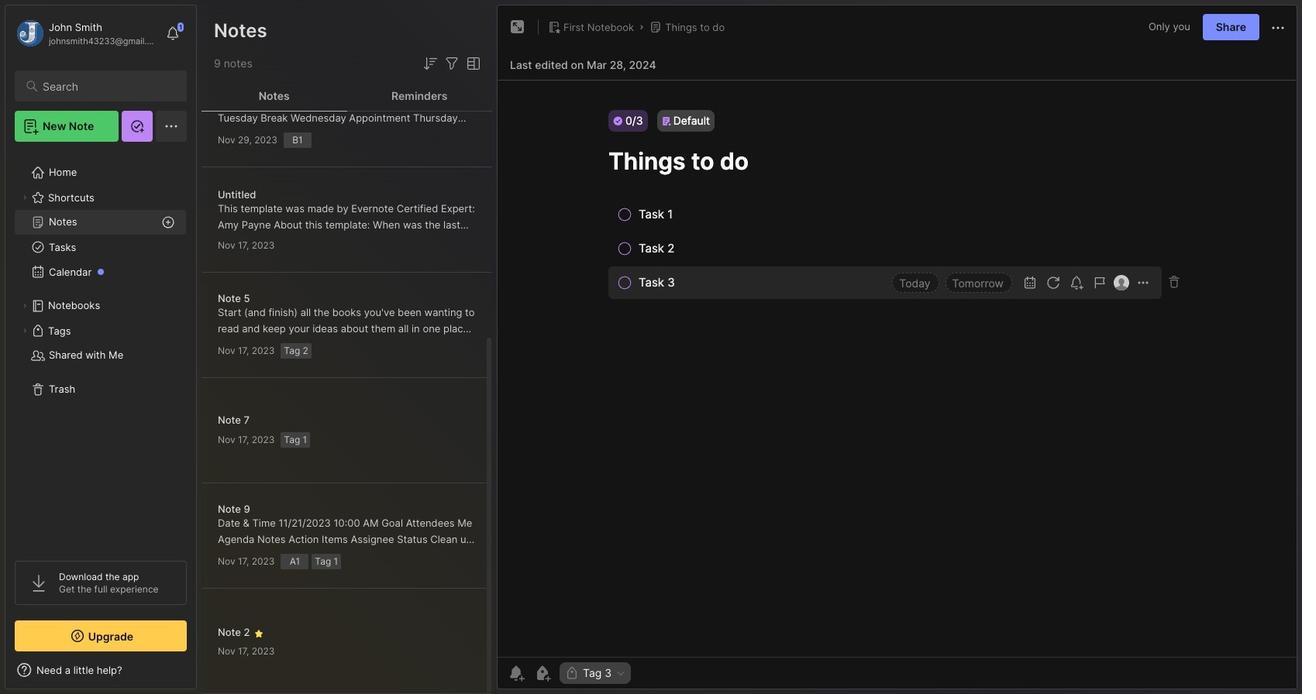 Task type: locate. For each thing, give the bounding box(es) containing it.
expand notebooks image
[[20, 302, 29, 311]]

tab list
[[202, 81, 492, 112]]

main element
[[0, 0, 202, 695]]

Tag 3 Tag actions field
[[612, 669, 627, 679]]

Note Editor text field
[[498, 80, 1297, 658]]

tree
[[5, 151, 196, 548]]

add filters image
[[443, 54, 461, 73]]

add tag image
[[534, 665, 552, 683]]

WHAT'S NEW field
[[5, 658, 196, 683]]

None search field
[[43, 77, 173, 95]]

More actions field
[[1270, 17, 1288, 37]]



Task type: describe. For each thing, give the bounding box(es) containing it.
Add filters field
[[443, 54, 461, 73]]

none search field inside main element
[[43, 77, 173, 95]]

Account field
[[15, 18, 158, 49]]

more actions image
[[1270, 18, 1288, 37]]

click to collapse image
[[196, 666, 207, 685]]

View options field
[[461, 54, 483, 73]]

expand tags image
[[20, 327, 29, 336]]

note window element
[[497, 5, 1298, 694]]

Sort options field
[[421, 54, 440, 73]]

Search text field
[[43, 79, 173, 94]]

expand note image
[[509, 18, 527, 36]]

tree inside main element
[[5, 151, 196, 548]]

add a reminder image
[[507, 665, 526, 683]]



Task type: vqa. For each thing, say whether or not it's contained in the screenshot.
the left Tasks
no



